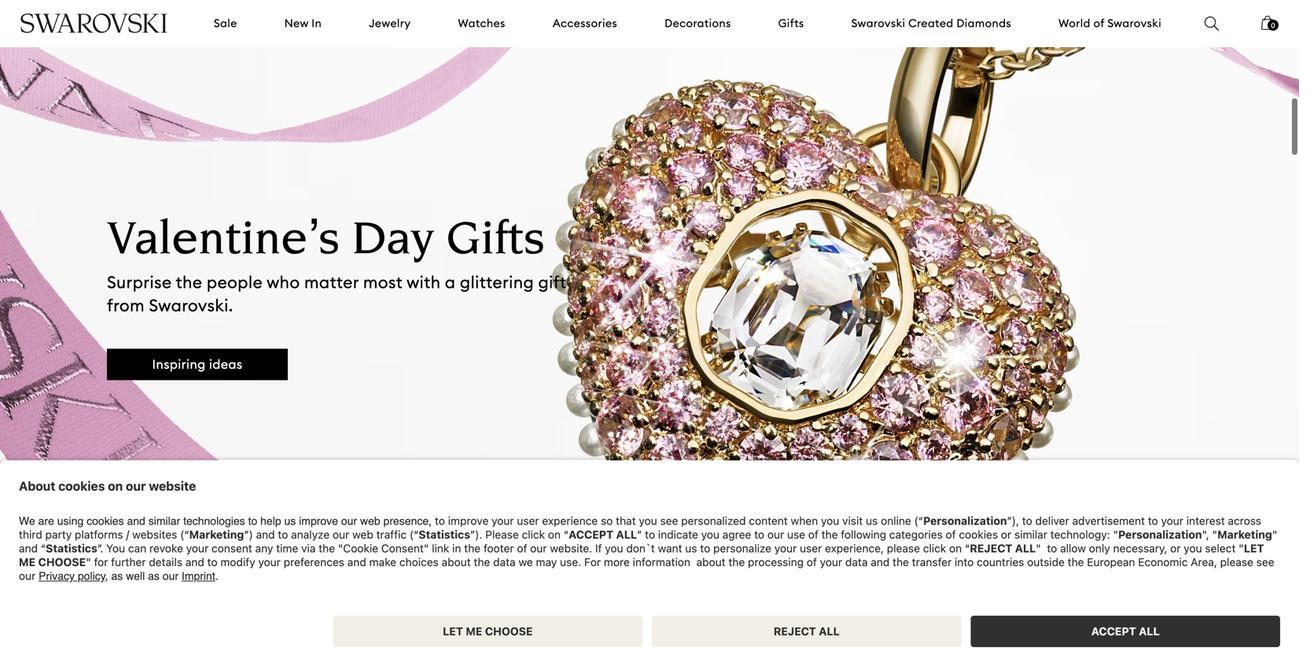 Task type: vqa. For each thing, say whether or not it's contained in the screenshot.
matter
yes



Task type: locate. For each thing, give the bounding box(es) containing it.
2 swarovski from the left
[[1108, 16, 1162, 30]]

who
[[267, 272, 300, 293]]

0 horizontal spatial swarovski
[[852, 16, 906, 30]]

1 swarovski from the left
[[852, 16, 906, 30]]

glittering
[[460, 272, 534, 293]]

valentine's
[[107, 218, 340, 266]]

swarovski right of
[[1108, 16, 1162, 30]]

1 vertical spatial gifts
[[446, 218, 545, 266]]

gift
[[539, 272, 567, 293]]

decorations link
[[665, 16, 731, 31]]

swarovski created diamonds link
[[852, 16, 1012, 31]]

watches link
[[458, 16, 506, 31]]

people
[[207, 272, 263, 293]]

gifts inside valentine's day gifts surprise the people who matter most with a glittering gift from swarovski.
[[446, 218, 545, 266]]

surprise
[[107, 272, 172, 293]]

inspiring ideas link
[[107, 349, 288, 380]]

diamonds
[[957, 16, 1012, 30]]

1 horizontal spatial gifts
[[779, 16, 804, 30]]

of
[[1094, 16, 1105, 30]]

valentine's day gifts surprise the people who matter most with a glittering gift from swarovski.
[[107, 218, 567, 316]]

watches
[[458, 16, 506, 30]]

jewelry link
[[369, 16, 411, 31]]

inspiring ideas
[[152, 356, 243, 372]]

gifts
[[779, 16, 804, 30], [446, 218, 545, 266]]

swarovski
[[852, 16, 906, 30], [1108, 16, 1162, 30]]

day
[[352, 218, 435, 266]]

0 vertical spatial gifts
[[779, 16, 804, 30]]

1 horizontal spatial swarovski
[[1108, 16, 1162, 30]]

sale link
[[214, 16, 237, 31]]

sale
[[214, 16, 237, 30]]

swarovski image
[[20, 13, 168, 33]]

swarovski created diamonds
[[852, 16, 1012, 30]]

0 horizontal spatial gifts
[[446, 218, 545, 266]]

swarovski left created
[[852, 16, 906, 30]]



Task type: describe. For each thing, give the bounding box(es) containing it.
world of swarovski
[[1059, 16, 1162, 30]]

search image image
[[1205, 17, 1219, 31]]

gifts link
[[779, 16, 804, 31]]

accessories link
[[553, 16, 618, 31]]

new in
[[284, 16, 322, 30]]

from
[[107, 295, 145, 316]]

with
[[407, 272, 441, 293]]

world of swarovski link
[[1059, 16, 1162, 31]]

in
[[312, 16, 322, 30]]

matter
[[304, 272, 359, 293]]

world
[[1059, 16, 1091, 30]]

accessories
[[553, 16, 618, 30]]

most
[[363, 272, 403, 293]]

new
[[284, 16, 309, 30]]

ideas
[[209, 356, 243, 372]]

0
[[1272, 21, 1276, 30]]

jewelry
[[369, 16, 411, 30]]

a
[[445, 272, 456, 293]]

swarovski.
[[149, 295, 233, 316]]

inspiring
[[152, 356, 206, 372]]

new in link
[[284, 16, 322, 31]]

decorations
[[665, 16, 731, 30]]

cart-mobile image image
[[1262, 16, 1274, 30]]

the
[[176, 272, 202, 293]]

created
[[909, 16, 954, 30]]

0 link
[[1262, 14, 1279, 41]]



